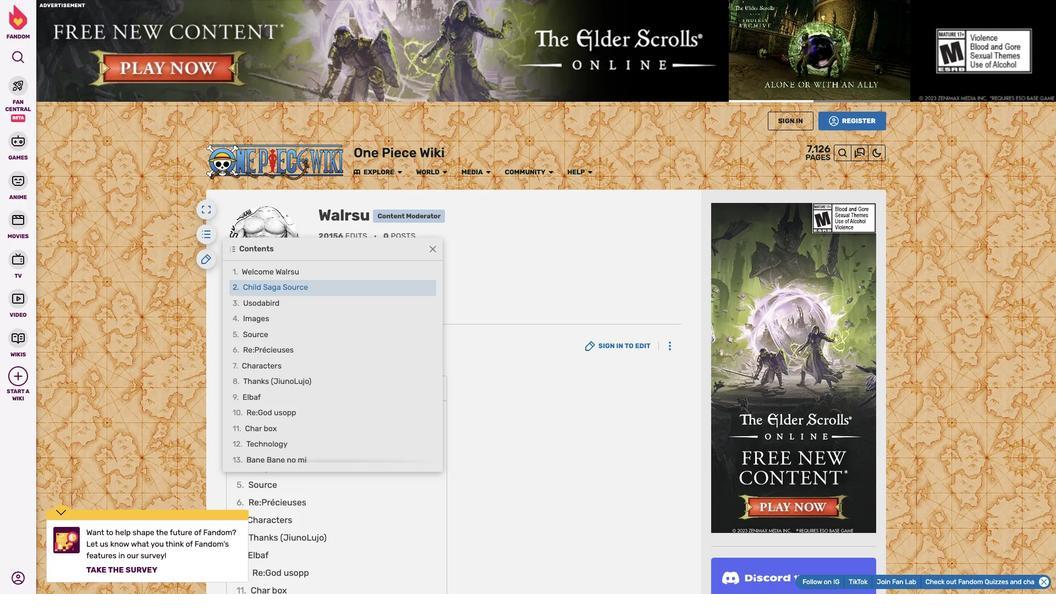 Task type: describe. For each thing, give the bounding box(es) containing it.
(jiunolujo) for navigation containing contents
[[271, 377, 312, 386]]

fandom
[[958, 578, 983, 586]]

community link
[[505, 168, 545, 177]]

10
[[233, 408, 241, 418]]

elbaf for contents navigation
[[248, 550, 269, 560]]

char
[[245, 424, 262, 433]]

contents inside navigation
[[253, 383, 292, 393]]

moderator
[[406, 213, 441, 220]]

movies
[[8, 233, 29, 240]]

box
[[264, 424, 277, 433]]

world link
[[416, 168, 440, 177]]

anime
[[9, 194, 27, 201]]

mi
[[298, 455, 307, 465]]

re:god for contents navigation
[[252, 568, 282, 578]]

walrsu inside contents element
[[276, 267, 299, 277]]

11
[[233, 424, 239, 433]]

world
[[416, 168, 440, 176]]

7,126 pages
[[806, 143, 831, 162]]

one piece wiki link
[[354, 145, 445, 161]]

source up talk at bottom
[[283, 283, 308, 292]]

join
[[877, 578, 890, 586]]

fandom?
[[203, 528, 236, 537]]

re:god usopp link
[[233, 564, 440, 582]]

1 vertical spatial of
[[186, 540, 193, 549]]

no
[[287, 455, 296, 465]]

help
[[115, 528, 131, 537]]

contents inside navigation
[[239, 244, 274, 254]]

1 for contents navigation
[[237, 409, 240, 420]]

sign in to edit image
[[201, 254, 211, 264]]

start a wiki link
[[0, 366, 36, 402]]

usopp for contents navigation
[[284, 568, 309, 578]]

9
[[233, 393, 237, 402]]

tiny image inside navigation
[[229, 246, 236, 253]]

0 vertical spatial advertisement region
[[36, 0, 1056, 102]]

us
[[100, 540, 108, 549]]

tv link
[[0, 248, 36, 279]]

the
[[156, 528, 168, 537]]

7 for navigation containing contents
[[233, 361, 236, 371]]

5 for navigation containing contents
[[233, 330, 237, 339]]

you
[[151, 540, 164, 549]]

tiny image right help link
[[587, 169, 594, 176]]

edits
[[345, 232, 367, 241]]

piece
[[382, 145, 417, 161]]

0 vertical spatial walrsu
[[319, 207, 370, 225]]

3 for navigation containing contents
[[233, 299, 237, 308]]

6 for navigation containing contents
[[233, 346, 237, 355]]

more
[[822, 2, 840, 11]]

take the survey link
[[86, 562, 157, 575]]

one piece wiki image
[[206, 145, 344, 181]]

games link
[[0, 130, 36, 161]]

follow on ig
[[803, 578, 839, 586]]

child inside contents navigation
[[248, 427, 269, 437]]

child inside navigation
[[243, 283, 261, 292]]

community
[[505, 168, 545, 176]]

explore
[[364, 168, 394, 176]]

explore link
[[354, 168, 394, 177]]

child saga source inside contents navigation
[[248, 427, 323, 437]]

sign for sign in
[[778, 117, 795, 125]]

quizzes
[[985, 578, 1009, 586]]

tiny image right media link
[[485, 169, 492, 176]]

contents navigation
[[226, 376, 447, 594]]

advertisement
[[40, 3, 85, 8]]

0 posts
[[383, 232, 416, 241]]

thanks (jiunolujo) for navigation containing contents
[[243, 377, 312, 386]]

movies link
[[0, 209, 36, 240]]

1 horizontal spatial of
[[194, 528, 201, 537]]

talk link
[[269, 305, 284, 314]]

welcome for navigation containing contents
[[242, 267, 274, 277]]

pages
[[806, 153, 831, 162]]

fandom
[[6, 34, 30, 40]]

check out fandom quizzes and cha
[[926, 578, 1035, 586]]

want
[[86, 528, 104, 537]]

know
[[110, 540, 129, 549]]

navigation inside contents element
[[223, 238, 443, 472]]

walrsu image
[[226, 203, 302, 279]]

what
[[131, 540, 149, 549]]

start a wiki
[[7, 388, 29, 402]]

wiki for one piece wiki
[[420, 145, 445, 161]]

survey
[[126, 566, 157, 575]]

central
[[5, 106, 31, 112]]

5 for contents navigation
[[237, 480, 242, 490]]

char box
[[245, 424, 277, 433]]

lab
[[905, 578, 916, 586]]

learn
[[800, 2, 820, 11]]

a
[[26, 388, 29, 395]]

register
[[842, 117, 876, 125]]

1 vertical spatial advertisement region
[[711, 203, 876, 533]]

walrsu inside contents navigation
[[286, 409, 313, 420]]

2 inside navigation
[[233, 283, 237, 292]]

sign in to edit
[[599, 342, 651, 350]]

tiktok
[[849, 578, 868, 586]]

contents element
[[196, 225, 443, 472]]

thanks for contents navigation
[[249, 532, 278, 543]]

elbaf link
[[233, 547, 440, 564]]

out
[[946, 578, 957, 586]]

fandom link
[[0, 5, 36, 40]]

sign in to edit link
[[579, 336, 657, 356]]

our
[[127, 551, 139, 561]]

on
[[824, 578, 832, 586]]

12
[[233, 440, 241, 449]]

20156 edits
[[319, 232, 367, 241]]

research image
[[53, 527, 80, 553]]

7 for contents navigation
[[237, 515, 240, 525]]

thanks for navigation containing contents
[[243, 377, 269, 386]]

re:god usopp inside contents navigation
[[252, 568, 309, 578]]

ig
[[833, 578, 839, 586]]

re:god usopp inside contents element
[[247, 408, 296, 418]]

video link
[[0, 288, 36, 319]]

join fan lab
[[877, 578, 916, 586]]

follow
[[803, 578, 822, 586]]

features
[[86, 551, 117, 561]]

video
[[10, 312, 27, 319]]

to inside the want to help shape the future of fandom? let us know what you think of fandom's features in our survey! take the survey
[[106, 528, 113, 537]]

images for navigation containing contents
[[243, 314, 269, 324]]

learn more
[[800, 2, 840, 11]]

fandom navigation element
[[0, 5, 36, 402]]

2 bane from the left
[[267, 455, 285, 465]]

take
[[86, 566, 107, 575]]

images for contents navigation
[[249, 462, 278, 472]]

in
[[796, 117, 803, 125]]



Task type: vqa. For each thing, say whether or not it's contained in the screenshot.


Task type: locate. For each thing, give the bounding box(es) containing it.
characters inside contents navigation
[[247, 515, 292, 525]]

0 vertical spatial elbaf
[[243, 393, 261, 402]]

register link
[[819, 112, 886, 131]]

to left edit in the bottom of the page
[[625, 342, 634, 350]]

fan left lab
[[892, 578, 903, 586]]

tiny image inside contents navigation
[[233, 385, 240, 392]]

wikis
[[10, 351, 26, 358]]

re:god for navigation containing contents
[[247, 408, 272, 418]]

1 vertical spatial characters
[[247, 515, 292, 525]]

8
[[233, 377, 238, 386], [237, 532, 242, 543]]

tv
[[15, 273, 22, 279]]

elbaf inside navigation
[[243, 393, 261, 402]]

survey!
[[141, 551, 166, 561]]

re:‎précieuses inside navigation
[[243, 346, 294, 355]]

1 vertical spatial walrsu
[[276, 267, 299, 277]]

0 vertical spatial fan
[[13, 99, 24, 106]]

tiny image down one
[[354, 169, 360, 176]]

0 vertical spatial wiki
[[420, 145, 445, 161]]

2 vertical spatial walrsu
[[286, 409, 313, 420]]

elbaf for navigation containing contents
[[243, 393, 261, 402]]

1 vertical spatial child saga source
[[248, 427, 323, 437]]

characters for navigation containing contents
[[242, 361, 282, 371]]

re:‎précieuses for navigation containing contents
[[243, 346, 294, 355]]

shape
[[133, 528, 154, 537]]

edit
[[635, 342, 651, 350]]

check out fandom quizzes and cha link
[[926, 578, 1035, 586]]

future
[[170, 528, 192, 537]]

child up technology
[[248, 427, 269, 437]]

0 vertical spatial (jiunolujo)
[[271, 377, 312, 386]]

navigation
[[223, 238, 443, 472]]

4 inside navigation
[[233, 314, 237, 324]]

usodabird inside contents navigation
[[248, 444, 290, 455]]

5 inside navigation
[[233, 330, 237, 339]]

fan central beta
[[5, 99, 31, 120]]

help link
[[567, 168, 585, 177]]

welcome walrsu inside contents navigation
[[247, 409, 313, 420]]

0 vertical spatial contents
[[239, 244, 274, 254]]

saga up talk at bottom
[[263, 283, 281, 292]]

1 vertical spatial 3
[[237, 444, 242, 455]]

1 vertical spatial 7
[[237, 515, 240, 525]]

in left 'our'
[[118, 551, 125, 561]]

help
[[567, 168, 585, 176]]

3 inside contents navigation
[[237, 444, 242, 455]]

media link
[[462, 168, 483, 177]]

1 vertical spatial thanks
[[249, 532, 278, 543]]

thanks
[[243, 377, 269, 386], [249, 532, 278, 543]]

in left edit in the bottom of the page
[[616, 342, 623, 350]]

1 vertical spatial re:god
[[252, 568, 282, 578]]

re:‎précieuses down talk at bottom
[[243, 346, 294, 355]]

usopp up the box
[[274, 408, 296, 418]]

6 for contents navigation
[[237, 497, 242, 508]]

0 horizontal spatial of
[[186, 540, 193, 549]]

walrsu up technology
[[286, 409, 313, 420]]

1 vertical spatial usopp
[[284, 568, 309, 578]]

tiny image
[[396, 169, 403, 176], [442, 169, 448, 176], [229, 246, 236, 253], [243, 385, 250, 392]]

1 bane from the left
[[246, 455, 265, 465]]

0 vertical spatial thanks
[[243, 377, 269, 386]]

1 horizontal spatial sign
[[778, 117, 795, 125]]

6 down about
[[233, 346, 237, 355]]

usodabird inside navigation
[[243, 299, 280, 308]]

sign for sign in to edit
[[599, 342, 615, 350]]

source down about 'link'
[[243, 330, 268, 339]]

of right future
[[194, 528, 201, 537]]

1 vertical spatial usodabird
[[248, 444, 290, 455]]

1 vertical spatial (jiunolujo)
[[280, 532, 327, 543]]

sign left edit in the bottom of the page
[[599, 342, 615, 350]]

7 inside navigation
[[233, 361, 236, 371]]

re:‎précieuses down bane bane no mi
[[248, 497, 306, 508]]

6
[[233, 346, 237, 355], [237, 497, 242, 508]]

thanks right the 'fandom?'
[[249, 532, 278, 543]]

0 vertical spatial of
[[194, 528, 201, 537]]

in
[[616, 342, 623, 350], [118, 551, 125, 561]]

welcome up char box
[[247, 409, 284, 420]]

search [ctrl-option-f] image
[[12, 51, 25, 64]]

1 horizontal spatial to
[[625, 342, 634, 350]]

thanks inside navigation
[[243, 377, 269, 386]]

source down bane bane no mi
[[248, 480, 277, 490]]

saga
[[263, 283, 281, 292], [271, 427, 292, 437]]

1 vertical spatial images
[[249, 462, 278, 472]]

0 horizontal spatial 1
[[233, 267, 236, 277]]

thanks up the char
[[243, 377, 269, 386]]

1 vertical spatial 1
[[237, 409, 240, 420]]

0 vertical spatial in
[[616, 342, 623, 350]]

1 vertical spatial 6
[[237, 497, 242, 508]]

1 horizontal spatial bane
[[267, 455, 285, 465]]

1 vertical spatial saga
[[271, 427, 292, 437]]

1 vertical spatial re:god usopp
[[252, 568, 309, 578]]

welcome inside navigation
[[242, 267, 274, 277]]

saga inside navigation
[[263, 283, 281, 292]]

cha
[[1023, 578, 1035, 586]]

characters inside navigation
[[242, 361, 282, 371]]

one piece wiki
[[354, 145, 445, 161]]

8 for contents navigation
[[237, 532, 242, 543]]

(jiunolujo) up the box
[[271, 377, 312, 386]]

re:‎précieuses
[[243, 346, 294, 355], [248, 497, 306, 508]]

0 vertical spatial 7
[[233, 361, 236, 371]]

usopp inside navigation
[[274, 408, 296, 418]]

(jiunolujo) for contents navigation
[[280, 532, 327, 543]]

bane left no
[[267, 455, 285, 465]]

0 horizontal spatial 7
[[233, 361, 236, 371]]

tiny image up 9
[[233, 385, 240, 392]]

3 left talk link
[[233, 299, 237, 308]]

tiny image inside explore link
[[354, 169, 360, 176]]

elbaf
[[243, 393, 261, 402], [248, 550, 269, 560]]

anime link
[[0, 170, 36, 201]]

13
[[233, 455, 241, 465]]

8 right the 'fandom?'
[[237, 532, 242, 543]]

thanks (jiunolujo) inside contents navigation
[[249, 532, 327, 543]]

re:‎précieuses for contents navigation
[[248, 497, 306, 508]]

walrsu
[[319, 207, 370, 225], [276, 267, 299, 277], [286, 409, 313, 420]]

0 vertical spatial 5
[[233, 330, 237, 339]]

and
[[1010, 578, 1022, 586]]

welcome walrsu for contents navigation
[[247, 409, 313, 420]]

usopp inside contents navigation
[[284, 568, 309, 578]]

wiki up world
[[420, 145, 445, 161]]

3 for contents navigation
[[237, 444, 242, 455]]

4 for navigation containing contents
[[233, 314, 237, 324]]

0 horizontal spatial bane
[[246, 455, 265, 465]]

1 vertical spatial 4
[[237, 462, 242, 472]]

4 down the 12
[[237, 462, 242, 472]]

0 horizontal spatial fan
[[13, 99, 24, 106]]

usopp down elbaf "link"
[[284, 568, 309, 578]]

0 vertical spatial usodabird
[[243, 299, 280, 308]]

0 vertical spatial thanks (jiunolujo)
[[243, 377, 312, 386]]

1 up about 'link'
[[233, 267, 236, 277]]

2 inside contents navigation
[[237, 427, 242, 437]]

1 vertical spatial 8
[[237, 532, 242, 543]]

small image
[[13, 371, 23, 381]]

1 inside navigation
[[233, 267, 236, 277]]

welcome up about
[[242, 267, 274, 277]]

walrsu up talk at bottom
[[276, 267, 299, 277]]

re:‎précieuses inside contents navigation
[[248, 497, 306, 508]]

usodabird
[[243, 299, 280, 308], [248, 444, 290, 455]]

0 horizontal spatial to
[[106, 528, 113, 537]]

0 vertical spatial images
[[243, 314, 269, 324]]

usopp for navigation containing contents
[[274, 408, 296, 418]]

welcome walrsu
[[242, 267, 299, 277], [247, 409, 313, 420]]

child saga source up technology
[[248, 427, 323, 437]]

saga inside contents navigation
[[271, 427, 292, 437]]

thanks (jiunolujo) up the box
[[243, 377, 312, 386]]

usodabird for contents navigation
[[248, 444, 290, 455]]

welcome walrsu inside navigation
[[242, 267, 299, 277]]

tiny image
[[354, 169, 360, 176], [485, 169, 492, 176], [548, 169, 554, 176], [587, 169, 594, 176], [430, 246, 436, 253], [233, 385, 240, 392]]

fandom's
[[195, 540, 229, 549]]

welcome walrsu for navigation containing contents
[[242, 267, 299, 277]]

re:god inside re:god usopp link
[[252, 568, 282, 578]]

0 vertical spatial 2
[[233, 283, 237, 292]]

bane right 13
[[246, 455, 265, 465]]

one
[[354, 145, 379, 161]]

walrsu up 20156 edits
[[319, 207, 370, 225]]

3 up 13
[[237, 444, 242, 455]]

expand image
[[201, 205, 211, 215]]

0 vertical spatial welcome
[[242, 267, 274, 277]]

1 vertical spatial to
[[106, 528, 113, 537]]

0
[[383, 232, 389, 241]]

0 vertical spatial child saga source
[[243, 283, 308, 292]]

thanks inside contents navigation
[[249, 532, 278, 543]]

source
[[283, 283, 308, 292], [243, 330, 268, 339], [294, 427, 323, 437], [248, 480, 277, 490]]

6 down 13
[[237, 497, 242, 508]]

usopp
[[274, 408, 296, 418], [284, 568, 309, 578]]

0 horizontal spatial wiki
[[12, 395, 24, 402]]

8 inside navigation
[[233, 377, 238, 386]]

child saga source inside navigation
[[243, 283, 308, 292]]

1 vertical spatial 5
[[237, 480, 242, 490]]

re:god
[[247, 408, 272, 418], [252, 568, 282, 578]]

sign in
[[778, 117, 803, 125]]

welcome inside contents navigation
[[247, 409, 284, 420]]

think
[[166, 540, 184, 549]]

images inside navigation
[[243, 314, 269, 324]]

0 vertical spatial 6
[[233, 346, 237, 355]]

3 inside navigation
[[233, 299, 237, 308]]

fan inside fan central beta
[[13, 99, 24, 106]]

images inside contents navigation
[[249, 462, 278, 472]]

sign
[[778, 117, 795, 125], [599, 342, 615, 350]]

1 vertical spatial child
[[248, 427, 269, 437]]

5 inside contents navigation
[[237, 480, 242, 490]]

media
[[462, 168, 483, 176]]

in inside the want to help shape the future of fandom? let us know what you think of fandom's features in our survey! take the survey
[[118, 551, 125, 561]]

tiny image inside contents navigation
[[243, 385, 250, 392]]

fan up central
[[13, 99, 24, 106]]

bane
[[246, 455, 265, 465], [267, 455, 285, 465]]

thanks (jiunolujo) up elbaf "link"
[[249, 532, 327, 543]]

bane bane no mi
[[246, 455, 307, 465]]

0 vertical spatial re:‎précieuses
[[243, 346, 294, 355]]

0 vertical spatial 8
[[233, 377, 238, 386]]

1 horizontal spatial 7
[[237, 515, 240, 525]]

1 for navigation containing contents
[[233, 267, 236, 277]]

want to help shape the future of fandom? let us know what you think of fandom's features in our survey! take the survey
[[86, 528, 236, 575]]

1 vertical spatial in
[[118, 551, 125, 561]]

to up us
[[106, 528, 113, 537]]

0 vertical spatial characters
[[242, 361, 282, 371]]

welcome walrsu up talk at bottom
[[242, 267, 299, 277]]

7
[[233, 361, 236, 371], [237, 515, 240, 525]]

wiki inside start a wiki
[[12, 395, 24, 402]]

1 vertical spatial contents
[[253, 383, 292, 393]]

4 inside contents navigation
[[237, 462, 242, 472]]

0 vertical spatial to
[[625, 342, 634, 350]]

tiny image left help link
[[548, 169, 554, 176]]

characters for contents navigation
[[247, 515, 292, 525]]

about
[[233, 305, 256, 314]]

sign in link
[[768, 112, 814, 131]]

1 vertical spatial re:‎précieuses
[[248, 497, 306, 508]]

content moderator
[[378, 213, 441, 220]]

8 inside contents navigation
[[237, 532, 242, 543]]

2 up the 12
[[237, 427, 242, 437]]

wiki down start
[[12, 395, 24, 402]]

follow on ig link
[[798, 576, 844, 588]]

0 vertical spatial re:god usopp
[[247, 408, 296, 418]]

1 horizontal spatial fan
[[892, 578, 903, 586]]

0 vertical spatial child
[[243, 283, 261, 292]]

8 for navigation containing contents
[[233, 377, 238, 386]]

0 vertical spatial 1
[[233, 267, 236, 277]]

welcome walrsu up the box
[[247, 409, 313, 420]]

4 for contents navigation
[[237, 462, 242, 472]]

0 vertical spatial saga
[[263, 283, 281, 292]]

child saga source up talk link
[[243, 283, 308, 292]]

1 vertical spatial welcome walrsu
[[247, 409, 313, 420]]

wiki for start a wiki
[[12, 395, 24, 402]]

re:god inside navigation
[[247, 408, 272, 418]]

of down future
[[186, 540, 193, 549]]

1 horizontal spatial 1
[[237, 409, 240, 420]]

3
[[233, 299, 237, 308], [237, 444, 242, 455]]

usodabird for navigation containing contents
[[243, 299, 280, 308]]

sign left the in
[[778, 117, 795, 125]]

posts
[[391, 232, 416, 241]]

1 vertical spatial fan
[[892, 578, 903, 586]]

source up mi
[[294, 427, 323, 437]]

1 inside contents navigation
[[237, 409, 240, 420]]

7 inside contents navigation
[[237, 515, 240, 525]]

elbaf inside elbaf "link"
[[248, 550, 269, 560]]

1 horizontal spatial wiki
[[420, 145, 445, 161]]

tiny image down moderator
[[430, 246, 436, 253]]

characters
[[242, 361, 282, 371], [247, 515, 292, 525]]

saga up technology
[[271, 427, 292, 437]]

0 horizontal spatial in
[[118, 551, 125, 561]]

6 inside contents navigation
[[237, 497, 242, 508]]

technology
[[246, 440, 288, 449]]

content
[[378, 213, 405, 220]]

6 inside navigation
[[233, 346, 237, 355]]

0 vertical spatial re:god
[[247, 408, 272, 418]]

beta
[[12, 116, 24, 120]]

(jiunolujo) inside navigation
[[271, 377, 312, 386]]

1 vertical spatial thanks (jiunolujo)
[[249, 532, 327, 543]]

1 vertical spatial sign
[[599, 342, 615, 350]]

(jiunolujo) up elbaf "link"
[[280, 532, 327, 543]]

child saga source
[[243, 283, 308, 292], [248, 427, 323, 437]]

1 horizontal spatial in
[[616, 342, 623, 350]]

2 up about 'link'
[[233, 283, 237, 292]]

0 vertical spatial sign
[[778, 117, 795, 125]]

collapse image
[[1039, 577, 1049, 587]]

contents image
[[201, 230, 211, 240]]

4 left talk at bottom
[[233, 314, 237, 324]]

1 vertical spatial 2
[[237, 427, 242, 437]]

child up about 'link'
[[243, 283, 261, 292]]

0 vertical spatial 4
[[233, 314, 237, 324]]

1
[[233, 267, 236, 277], [237, 409, 240, 420]]

5 down about 'link'
[[233, 330, 237, 339]]

0 vertical spatial usopp
[[274, 408, 296, 418]]

welcome
[[242, 267, 274, 277], [247, 409, 284, 420]]

the
[[108, 566, 124, 575]]

1 vertical spatial elbaf
[[248, 550, 269, 560]]

advertisement region
[[36, 0, 1056, 102], [711, 203, 876, 533]]

wiki
[[420, 145, 445, 161], [12, 395, 24, 402]]

navigation containing contents
[[223, 238, 443, 472]]

1 up '11'
[[237, 409, 240, 420]]

let
[[86, 540, 98, 549]]

thanks (jiunolujo) inside navigation
[[243, 377, 312, 386]]

welcome for contents navigation
[[247, 409, 284, 420]]

0 vertical spatial welcome walrsu
[[242, 267, 299, 277]]

8 up 9
[[233, 377, 238, 386]]

0 vertical spatial 3
[[233, 299, 237, 308]]

0 horizontal spatial sign
[[599, 342, 615, 350]]

1 vertical spatial welcome
[[247, 409, 284, 420]]

5 down 13
[[237, 480, 242, 490]]

1 vertical spatial wiki
[[12, 395, 24, 402]]

join fan lab link
[[872, 576, 921, 588]]

(jiunolujo) inside contents navigation
[[280, 532, 327, 543]]

tiny image inside navigation
[[430, 246, 436, 253]]

thanks (jiunolujo) for contents navigation
[[249, 532, 327, 543]]

tiktok link
[[844, 576, 872, 588]]

(jiunolujo)
[[271, 377, 312, 386], [280, 532, 327, 543]]



